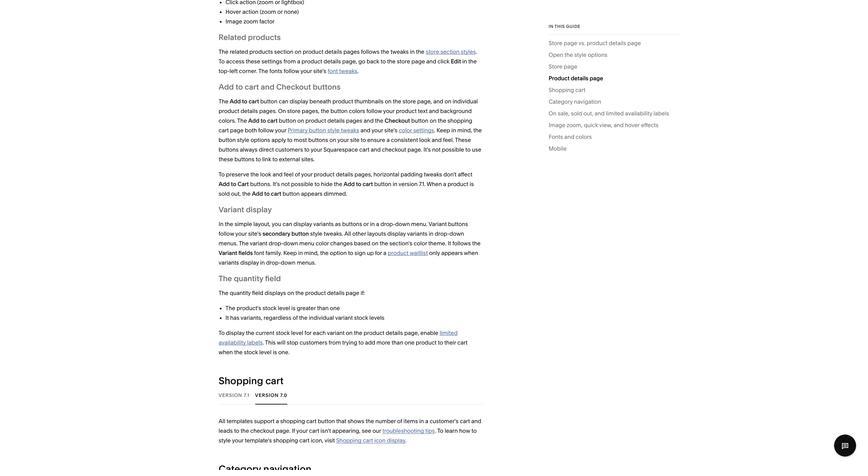 Task type: describe. For each thing, give the bounding box(es) containing it.
primary button style tweaks and your site's color settings
[[288, 127, 434, 134]]

to down buttons.
[[265, 190, 270, 197]]

to right site
[[361, 137, 366, 143]]

0 horizontal spatial checkout
[[276, 82, 311, 92]]

don't
[[444, 171, 457, 178]]

these
[[455, 137, 471, 143]]

drop- inside only appears when variants display in drop-down menus.
[[266, 259, 281, 266]]

in inside button in version 7.1. when a product is sold out, the
[[393, 181, 398, 188]]

on sale, sold out, and limited availability labels
[[549, 110, 670, 117]]

troubleshooting tips link
[[383, 428, 435, 434]]

your up ensure
[[372, 127, 383, 134]]

when
[[427, 181, 442, 188]]

cart
[[238, 181, 249, 188]]

menu.
[[411, 221, 428, 228]]

1 vertical spatial site's
[[385, 127, 398, 134]]

vs.
[[579, 40, 586, 47]]

related
[[219, 33, 246, 42]]

cart inside to preserve the look and feel of your product details pages, horizontal padding tweaks don't affect add to cart buttons. it's not possible to hide the add to cart
[[363, 181, 373, 188]]

the inside button on the shopping cart page both follow your
[[438, 117, 447, 124]]

as
[[335, 221, 341, 228]]

add down preserve
[[219, 181, 230, 188]]

appearing,
[[333, 428, 361, 434]]

pages, inside button can display beneath product thumbnails on the store page, and on individual product details pages. on store pages, the button colors follow your product text and background colors. the
[[302, 108, 320, 114]]

store up color settings link
[[403, 98, 416, 105]]

the inside style tweaks. all other layouts display variants in drop-down menus. the variant drop-down menu color changes based on the section's color theme. it follows the variant fields font family. keep in mind, the option to sign up for a product waitlist
[[239, 240, 249, 247]]

waitlist
[[410, 250, 428, 257]]

shopping inside . to learn how to style your template's shopping cart icon, visit
[[273, 437, 298, 444]]

follow inside button can display beneath product thumbnails on the store page, and on individual product details pages. on store pages, the button colors follow your product text and background colors. the
[[367, 108, 382, 114]]

of inside the product's stock level is greater than one it has variants, regardless of the individual variant stock levels
[[293, 314, 298, 321]]

to left use
[[466, 146, 471, 153]]

customers inside . keep in mind, the button style options apply to most buttons on your site to ensure a consistent look and feel. these buttons always direct customers to your squarespace cart and checkout page. it's not possible to use these buttons to link to external sites.
[[275, 146, 303, 153]]

to left their at the right bottom of the page
[[438, 339, 443, 346]]

. keep in mind, the button style options apply to most buttons on your site to ensure a consistent look and feel. these buttons always direct customers to your squarespace cart and checkout page. it's not possible to use these buttons to link to external sites.
[[219, 127, 482, 163]]

or inside hover action (zoom or none) image zoom factor
[[278, 8, 283, 15]]

stock up regardless
[[263, 305, 277, 312]]

text
[[418, 108, 428, 114]]

only
[[429, 250, 440, 257]]

both
[[245, 127, 257, 134]]

to left add
[[359, 339, 364, 346]]

level inside the product's stock level is greater than one it has variants, regardless of the individual variant stock levels
[[278, 305, 290, 312]]

button can display beneath product thumbnails on the store page, and on individual product details pages. on store pages, the button colors follow your product text and background colors. the
[[219, 98, 478, 124]]

a right support
[[276, 418, 279, 425]]

when inside only appears when variants display in drop-down menus.
[[464, 250, 479, 257]]

this
[[265, 339, 276, 346]]

button inside button on the shopping cart page both follow your
[[412, 117, 429, 124]]

0 vertical spatial variant
[[219, 205, 244, 214]]

to up the add to cart
[[236, 82, 243, 92]]

hover
[[625, 122, 640, 129]]

labels inside limited availability labels
[[247, 339, 263, 346]]

most
[[294, 137, 307, 143]]

details inside product details page link
[[571, 75, 589, 82]]

and right text
[[429, 108, 439, 114]]

0 vertical spatial follows
[[361, 48, 380, 55]]

and up image zoom, quick view, and hover effects
[[595, 110, 605, 117]]

details inside to preserve the look and feel of your product details pages, horizontal padding tweaks don't affect add to cart buttons. it's not possible to hide the add to cart
[[336, 171, 354, 178]]

buttons.
[[250, 181, 272, 188]]

this
[[555, 24, 565, 29]]

button in version 7.1. when a product is sold out, the
[[219, 181, 474, 197]]

learn
[[445, 428, 458, 434]]

pages for and
[[346, 117, 363, 124]]

stock inside . this will stop customers from trying to add more than one product to their cart when the stock level is one.
[[244, 349, 258, 356]]

button up primary
[[279, 117, 296, 124]]

image inside hover action (zoom or none) image zoom factor
[[226, 18, 242, 25]]

a inside . to access these settings from a product details page, go back to the store page and click
[[297, 58, 301, 65]]

left
[[230, 68, 238, 74]]

to right link
[[273, 156, 278, 163]]

1 horizontal spatial on
[[549, 110, 557, 117]]

variant inside the product's stock level is greater than one it has variants, regardless of the individual variant stock levels
[[335, 314, 353, 321]]

effects
[[642, 122, 659, 129]]

tips
[[426, 428, 435, 434]]

colors inside button can display beneath product thumbnails on the store page, and on individual product details pages. on store pages, the button colors follow your product text and background colors. the
[[349, 108, 365, 114]]

category navigation link
[[549, 97, 602, 109]]

hide
[[321, 181, 333, 188]]

feel
[[284, 171, 294, 178]]

display down troubleshooting
[[387, 437, 406, 444]]

it inside style tweaks. all other layouts display variants in drop-down menus. the variant drop-down menu color changes based on the section's color theme. it follows the variant fields font family. keep in mind, the option to sign up for a product waitlist
[[448, 240, 451, 247]]

can inside button can display beneath product thumbnails on the store page, and on individual product details pages. on store pages, the button colors follow your product text and background colors. the
[[279, 98, 289, 105]]

theme.
[[429, 240, 447, 247]]

one inside the product's stock level is greater than one it has variants, regardless of the individual variant stock levels
[[330, 305, 340, 312]]

than inside the product's stock level is greater than one it has variants, regardless of the individual variant stock levels
[[317, 305, 329, 312]]

button on the shopping cart page both follow your
[[219, 117, 473, 134]]

individual inside the product's stock level is greater than one it has variants, regardless of the individual variant stock levels
[[309, 314, 334, 321]]

fonts
[[270, 68, 283, 74]]

feel.
[[443, 137, 454, 143]]

0 vertical spatial products
[[248, 33, 281, 42]]

0 horizontal spatial appears
[[301, 190, 323, 197]]

level inside . this will stop customers from trying to add more than one product to their cart when the stock level is one.
[[259, 349, 272, 356]]

add up dimmed.
[[344, 181, 355, 188]]

the quantity field displays on the product details page if:
[[219, 290, 365, 297]]

display inside only appears when variants display in drop-down menus.
[[241, 259, 259, 266]]

the related products section on product details pages follows the tweaks in the store section styles
[[219, 48, 476, 55]]

back
[[367, 58, 380, 65]]

field for the quantity field displays on the product details page if:
[[252, 290, 264, 297]]

trying
[[342, 339, 357, 346]]

these inside . to access these settings from a product details page, go back to the store page and click
[[246, 58, 260, 65]]

2 vertical spatial shopping
[[336, 437, 362, 444]]

all templates support a shopping cart button that shows the number of items in a customer's cart and leads to the checkout page. if your cart isn't appearing, see our
[[219, 418, 482, 434]]

it inside the product's stock level is greater than one it has variants, regardless of the individual variant stock levels
[[226, 314, 229, 321]]

1 vertical spatial for
[[305, 330, 312, 337]]

2 horizontal spatial shopping
[[549, 87, 575, 93]]

0 vertical spatial shopping cart
[[549, 87, 586, 93]]

tab list containing version 7.1
[[219, 386, 483, 405]]

cart inside button on the shopping cart page both follow your
[[219, 127, 229, 134]]

the for the product's stock level is greater than one it has variants, regardless of the individual variant stock levels
[[226, 305, 235, 312]]

image zoom, quick view, and hover effects
[[549, 122, 659, 129]]

page, for and
[[418, 98, 432, 105]]

variants,
[[241, 314, 263, 321]]

to left link
[[256, 156, 261, 163]]

out, inside button in version 7.1. when a product is sold out, the
[[231, 190, 241, 197]]

in inside . keep in mind, the button style options apply to most buttons on your site to ensure a consistent look and feel. these buttons always direct customers to your squarespace cart and checkout page. it's not possible to use these buttons to link to external sites.
[[452, 127, 456, 134]]

2 horizontal spatial color
[[414, 240, 427, 247]]

display inside button can display beneath product thumbnails on the store page, and on individual product details pages. on store pages, the button colors follow your product text and background colors. the
[[290, 98, 308, 105]]

to up colors. the at the top of page
[[242, 98, 248, 105]]

product inside . to access these settings from a product details page, go back to the store page and click
[[302, 58, 323, 65]]

button up add to cart button on product details pages and the checkout
[[331, 108, 348, 114]]

sites.
[[302, 156, 315, 163]]

store page vs. product details page link
[[549, 38, 641, 50]]

your inside all templates support a shopping cart button that shows the number of items in a customer's cart and leads to the checkout page. if your cart isn't appearing, see our
[[297, 428, 308, 434]]

1 vertical spatial shopping
[[219, 375, 263, 387]]

store up click
[[426, 48, 439, 55]]

the for the quantity field displays on the product details page if:
[[219, 290, 229, 297]]

to right hide
[[356, 181, 362, 188]]

style down vs.
[[575, 51, 587, 58]]

colors. the
[[219, 117, 247, 124]]

troubleshooting
[[383, 428, 424, 434]]

stock left levels
[[354, 314, 368, 321]]

font inside style tweaks. all other layouts display variants in drop-down menus. the variant drop-down menu color changes based on the section's color theme. it follows the variant fields font family. keep in mind, the option to sign up for a product waitlist
[[254, 250, 264, 257]]

variant inside style tweaks. all other layouts display variants in drop-down menus. the variant drop-down menu color changes based on the section's color theme. it follows the variant fields font family. keep in mind, the option to sign up for a product waitlist
[[250, 240, 268, 247]]

version for version 7.1
[[219, 392, 242, 398]]

add down buttons.
[[252, 190, 263, 197]]

2 vertical spatial page,
[[405, 330, 419, 337]]

1 vertical spatial products
[[250, 48, 273, 55]]

tweaks.
[[324, 230, 343, 237]]

details inside "store page vs. product details page" link
[[609, 40, 627, 47]]

menus. inside only appears when variants display in drop-down menus.
[[297, 259, 316, 266]]

primary button style tweaks link
[[288, 127, 359, 134]]

button down add to cart button on product details pages and the checkout
[[309, 127, 326, 134]]

greater
[[297, 305, 316, 312]]

the product's stock level is greater than one it has variants, regardless of the individual variant stock levels
[[226, 305, 385, 321]]

one.
[[279, 349, 290, 356]]

style inside style tweaks. all other layouts display variants in drop-down menus. the variant drop-down menu color changes based on the section's color theme. it follows the variant fields font family. keep in mind, the option to sign up for a product waitlist
[[310, 230, 323, 237]]

to left cart
[[231, 181, 236, 188]]

style inside . keep in mind, the button style options apply to most buttons on your site to ensure a consistent look and feel. these buttons always direct customers to your squarespace cart and checkout page. it's not possible to use these buttons to link to external sites.
[[237, 137, 249, 143]]

fonts and colors link
[[549, 132, 592, 144]]

options inside . keep in mind, the button style options apply to most buttons on your site to ensure a consistent look and feel. these buttons always direct customers to your squarespace cart and checkout page. it's not possible to use these buttons to link to external sites.
[[251, 137, 270, 143]]

one inside . this will stop customers from trying to add more than one product to their cart when the stock level is one.
[[405, 339, 415, 346]]

mind, inside style tweaks. all other layouts display variants in drop-down menus. the variant drop-down menu color changes based on the section's color theme. it follows the variant fields font family. keep in mind, the option to sign up for a product waitlist
[[304, 250, 319, 257]]

7.1.
[[419, 181, 426, 188]]

for inside style tweaks. all other layouts display variants in drop-down menus. the variant drop-down menu color changes based on the section's color theme. it follows the variant fields font family. keep in mind, the option to sign up for a product waitlist
[[375, 250, 382, 257]]

add
[[365, 339, 376, 346]]

limited availability labels link
[[219, 330, 458, 346]]

limited availability labels
[[219, 330, 458, 346]]

7.1
[[244, 392, 250, 398]]

1 section from the left
[[274, 48, 294, 55]]

2 horizontal spatial level
[[291, 330, 304, 337]]

beneath
[[310, 98, 331, 105]]

hover
[[226, 8, 241, 15]]

add up colors. the at the top of page
[[230, 98, 241, 105]]

store up primary
[[287, 108, 301, 114]]

cart inside . keep in mind, the button style options apply to most buttons on your site to ensure a consistent look and feel. these buttons always direct customers to your squarespace cart and checkout page. it's not possible to use these buttons to link to external sites.
[[360, 146, 370, 153]]

to left hide
[[315, 181, 320, 188]]

1 horizontal spatial availability
[[626, 110, 653, 117]]

your inside in the top-left corner. the fonts follow your site's
[[301, 68, 312, 74]]

display inside style tweaks. all other layouts display variants in drop-down menus. the variant drop-down menu color changes based on the section's color theme. it follows the variant fields font family. keep in mind, the option to sign up for a product waitlist
[[388, 230, 406, 237]]

7.0
[[280, 392, 287, 398]]

troubleshooting tips
[[383, 428, 435, 434]]

variant display
[[219, 205, 272, 214]]

in inside in the top-left corner. the fonts follow your site's
[[463, 58, 467, 65]]

in the simple layout, you can display variants as buttons or in a drop-down menu. variant buttons follow your site's
[[219, 221, 468, 237]]

the inside in the top-left corner. the fonts follow your site's
[[259, 68, 268, 74]]

to left most
[[287, 137, 293, 143]]

availability inside limited availability labels
[[219, 339, 246, 346]]

product details page
[[549, 75, 604, 82]]

variants inside only appears when variants display in drop-down menus.
[[219, 259, 239, 266]]

button down feel
[[283, 190, 300, 197]]

is inside button in version 7.1. when a product is sold out, the
[[470, 181, 474, 188]]

of inside to preserve the look and feel of your product details pages, horizontal padding tweaks don't affect add to cart buttons. it's not possible to hide the add to cart
[[295, 171, 300, 178]]

font tweaks link
[[328, 68, 358, 74]]

icon
[[375, 437, 386, 444]]

that
[[337, 418, 347, 425]]

button up pages.
[[261, 98, 278, 105]]

product waitlist link
[[388, 250, 428, 257]]

display up the layout,
[[246, 205, 272, 214]]

on sale, sold out, and limited availability labels link
[[549, 109, 670, 120]]

squarespace
[[324, 146, 358, 153]]

variant inside in the simple layout, you can display variants as buttons or in a drop-down menu. variant buttons follow your site's
[[429, 221, 447, 228]]

to inside . to access these settings from a product details page, go back to the store page and click
[[219, 58, 225, 65]]

view,
[[600, 122, 613, 129]]

template's
[[245, 437, 272, 444]]

page inside button on the shopping cart page both follow your
[[230, 127, 244, 134]]

your up squarespace
[[338, 137, 349, 143]]

quantity for the quantity field displays on the product details page if:
[[230, 290, 251, 297]]

open
[[549, 51, 564, 58]]

button up 'menu'
[[292, 230, 309, 237]]

the for the add to cart
[[219, 98, 229, 105]]

0 horizontal spatial color
[[316, 240, 329, 247]]

checkout inside all templates support a shopping cart button that shows the number of items in a customer's cart and leads to the checkout page. if your cart isn't appearing, see our
[[251, 428, 275, 434]]

zoom,
[[567, 122, 583, 129]]

1 horizontal spatial options
[[588, 51, 608, 58]]

direct
[[259, 146, 274, 153]]

corner.
[[239, 68, 257, 74]]

the inside button in version 7.1. when a product is sold out, the
[[242, 190, 251, 197]]

style down add to cart button on product details pages and the checkout
[[328, 127, 340, 134]]

variants inside style tweaks. all other layouts display variants in drop-down menus. the variant drop-down menu color changes based on the section's color theme. it follows the variant fields font family. keep in mind, the option to sign up for a product waitlist
[[407, 230, 428, 237]]

a up the tips at the bottom
[[426, 418, 429, 425]]

. for back
[[476, 48, 478, 55]]

see
[[362, 428, 371, 434]]

drop- up theme.
[[435, 230, 450, 237]]

customers inside . this will stop customers from trying to add more than one product to their cart when the stock level is one.
[[300, 339, 328, 346]]

stock up will
[[276, 330, 290, 337]]

product
[[549, 75, 570, 82]]

background
[[441, 108, 472, 114]]

up
[[367, 250, 374, 257]]

mobile link
[[549, 144, 567, 155]]

in for in this guide
[[549, 24, 554, 29]]

pages for follows
[[344, 48, 360, 55]]

all inside all templates support a shopping cart button that shows the number of items in a customer's cart and leads to the checkout page. if your cart isn't appearing, see our
[[219, 418, 225, 425]]



Task type: locate. For each thing, give the bounding box(es) containing it.
0 horizontal spatial checkout
[[251, 428, 275, 434]]

0 horizontal spatial for
[[305, 330, 312, 337]]

button inside . keep in mind, the button style options apply to most buttons on your site to ensure a consistent look and feel. these buttons always direct customers to your squarespace cart and checkout page. it's not possible to use these buttons to link to external sites.
[[219, 137, 236, 143]]

shopping up if in the bottom left of the page
[[280, 418, 305, 425]]

secondary
[[263, 230, 290, 237]]

follows right theme.
[[453, 240, 471, 247]]

page. inside . keep in mind, the button style options apply to most buttons on your site to ensure a consistent look and feel. these buttons always direct customers to your squarespace cart and checkout page. it's not possible to use these buttons to link to external sites.
[[408, 146, 423, 153]]

section up edit
[[441, 48, 460, 55]]

store inside "store page vs. product details page" link
[[549, 40, 563, 47]]

and left feel
[[273, 171, 283, 178]]

variant up . this will stop customers from trying to add more than one product to their cart when the stock level is one.
[[327, 330, 345, 337]]

. for one
[[263, 339, 264, 346]]

number
[[376, 418, 396, 425]]

0 vertical spatial options
[[588, 51, 608, 58]]

style up 'menu'
[[310, 230, 323, 237]]

0 vertical spatial appears
[[301, 190, 323, 197]]

sign
[[355, 250, 366, 257]]

page.
[[408, 146, 423, 153], [276, 428, 291, 434]]

0 vertical spatial it
[[448, 240, 451, 247]]

these up preserve
[[219, 156, 233, 163]]

to right back
[[381, 58, 386, 65]]

image zoom, quick view, and hover effects link
[[549, 120, 659, 132]]

in the top-left corner. the fonts follow your site's
[[219, 58, 477, 74]]

shopping cart link
[[549, 85, 586, 97]]

affect
[[458, 171, 473, 178]]

2 vertical spatial variants
[[219, 259, 239, 266]]

top-
[[219, 68, 230, 74]]

0 horizontal spatial it
[[226, 314, 229, 321]]

1 horizontal spatial from
[[329, 339, 341, 346]]

than right greater
[[317, 305, 329, 312]]

1 horizontal spatial checkout
[[382, 146, 406, 153]]

keep up feel. on the top right of page
[[437, 127, 450, 134]]

. inside . this will stop customers from trying to add more than one product to their cart when the stock level is one.
[[263, 339, 264, 346]]

color down tweaks.
[[316, 240, 329, 247]]

2 vertical spatial shopping
[[273, 437, 298, 444]]

1 horizontal spatial keep
[[437, 127, 450, 134]]

0 horizontal spatial not
[[281, 181, 290, 188]]

0 vertical spatial it's
[[424, 146, 431, 153]]

displays
[[265, 290, 286, 297]]

a inside in the simple layout, you can display variants as buttons or in a drop-down menu. variant buttons follow your site's
[[376, 221, 380, 228]]

our
[[373, 428, 381, 434]]

not inside . keep in mind, the button style options apply to most buttons on your site to ensure a consistent look and feel. these buttons always direct customers to your squarespace cart and checkout page. it's not possible to use these buttons to link to external sites.
[[432, 146, 441, 153]]

icon,
[[311, 437, 324, 444]]

visit
[[325, 437, 335, 444]]

mind, down 'menu'
[[304, 250, 319, 257]]

page. left if in the bottom left of the page
[[276, 428, 291, 434]]

can inside in the simple layout, you can display variants as buttons or in a drop-down menu. variant buttons follow your site's
[[283, 221, 292, 228]]

zoom
[[244, 18, 258, 25]]

0 vertical spatial variants
[[313, 221, 334, 228]]

to inside . to access these settings from a product details page, go back to the store page and click
[[381, 58, 386, 65]]

follows inside style tweaks. all other layouts display variants in drop-down menus. the variant drop-down menu color changes based on the section's color theme. it follows the variant fields font family. keep in mind, the option to sign up for a product waitlist
[[453, 240, 471, 247]]

follows up back
[[361, 48, 380, 55]]

of up troubleshooting
[[397, 418, 403, 425]]

mind,
[[458, 127, 472, 134], [304, 250, 319, 257]]

the inside . to access these settings from a product details page, go back to the store page and click
[[387, 58, 396, 65]]

1 vertical spatial checkout
[[251, 428, 275, 434]]

site
[[350, 137, 360, 143]]

the quantity field
[[219, 274, 281, 283]]

1 vertical spatial settings
[[414, 127, 434, 134]]

1 horizontal spatial for
[[375, 250, 382, 257]]

a
[[297, 58, 301, 65], [387, 137, 390, 143], [444, 181, 447, 188], [376, 221, 380, 228], [384, 250, 387, 257], [276, 418, 279, 425], [426, 418, 429, 425]]

external
[[279, 156, 300, 163]]

when
[[464, 250, 479, 257], [219, 349, 233, 356]]

to down pages.
[[261, 117, 266, 124]]

has
[[230, 314, 240, 321]]

. inside . to access these settings from a product details page, go back to the store page and click
[[476, 48, 478, 55]]

1 version from the left
[[219, 392, 242, 398]]

1 vertical spatial appears
[[442, 250, 463, 257]]

mind, inside . keep in mind, the button style options apply to most buttons on your site to ensure a consistent look and feel. these buttons always direct customers to your squarespace cart and checkout page. it's not possible to use these buttons to link to external sites.
[[458, 127, 472, 134]]

of inside all templates support a shopping cart button that shows the number of items in a customer's cart and leads to the checkout page. if your cart isn't appearing, see our
[[397, 418, 403, 425]]

drop- inside in the simple layout, you can display variants as buttons or in a drop-down menu. variant buttons follow your site's
[[381, 221, 396, 228]]

drop- down secondary
[[269, 240, 284, 247]]

not
[[432, 146, 441, 153], [281, 181, 290, 188]]

to up sites.
[[305, 146, 310, 153]]

keep right family.
[[284, 250, 297, 257]]

1 horizontal spatial than
[[392, 339, 404, 346]]

quick
[[584, 122, 599, 129]]

individual up each
[[309, 314, 334, 321]]

.
[[476, 48, 478, 55], [358, 68, 359, 74], [434, 127, 436, 134], [263, 339, 264, 346], [435, 428, 436, 434], [406, 437, 407, 444]]

navigation
[[574, 98, 602, 105]]

is left one.
[[273, 349, 277, 356]]

shopping down if in the bottom left of the page
[[273, 437, 298, 444]]

possible inside . keep in mind, the button style options apply to most buttons on your site to ensure a consistent look and feel. these buttons always direct customers to your squarespace cart and checkout page. it's not possible to use these buttons to link to external sites.
[[442, 146, 464, 153]]

level down "this"
[[259, 349, 272, 356]]

. inside . keep in mind, the button style options apply to most buttons on your site to ensure a consistent look and feel. these buttons always direct customers to your squarespace cart and checkout page. it's not possible to use these buttons to link to external sites.
[[434, 127, 436, 134]]

style up always
[[237, 137, 249, 143]]

version inside 'button'
[[255, 392, 279, 398]]

0 horizontal spatial in
[[219, 221, 224, 228]]

product inside . this will stop customers from trying to add more than one product to their cart when the stock level is one.
[[416, 339, 437, 346]]

checkout down support
[[251, 428, 275, 434]]

site's inside in the simple layout, you can display variants as buttons or in a drop-down menu. variant buttons follow your site's
[[248, 230, 261, 237]]

page inside . to access these settings from a product details page, go back to the store page and click
[[412, 58, 425, 65]]

shopping cart up category
[[549, 87, 586, 93]]

version 7.1
[[219, 392, 250, 398]]

and up the primary button style tweaks and your site's color settings
[[364, 117, 374, 124]]

your right fonts
[[301, 68, 312, 74]]

1 horizontal spatial colors
[[576, 133, 592, 140]]

and up ensure
[[361, 127, 371, 134]]

possible inside to preserve the look and feel of your product details pages, horizontal padding tweaks don't affect add to cart buttons. it's not possible to hide the add to cart
[[291, 181, 313, 188]]

your right if in the bottom left of the page
[[297, 428, 308, 434]]

store section styles link
[[426, 48, 476, 55]]

it's inside to preserve the look and feel of your product details pages, horizontal padding tweaks don't affect add to cart buttons. it's not possible to hide the add to cart
[[273, 181, 280, 188]]

tweaks
[[391, 48, 409, 55], [339, 68, 358, 74], [341, 127, 359, 134], [424, 171, 442, 178]]

1 horizontal spatial one
[[405, 339, 415, 346]]

the for the related products section on product details pages follows the tweaks in the store section styles
[[219, 48, 229, 55]]

1 horizontal spatial out,
[[584, 110, 594, 117]]

. to learn how to style your template's shopping cart icon, visit
[[219, 428, 477, 444]]

display down has
[[226, 330, 245, 337]]

styles
[[461, 48, 476, 55]]

details inside button can display beneath product thumbnails on the store page, and on individual product details pages. on store pages, the button colors follow your product text and background colors. the
[[241, 108, 258, 114]]

field down the quantity field
[[252, 290, 264, 297]]

add up "both" on the left
[[248, 117, 260, 124]]

product's
[[237, 305, 261, 312]]

category
[[549, 98, 573, 105]]

the
[[219, 48, 229, 55], [259, 68, 268, 74], [219, 98, 229, 105], [239, 240, 249, 247], [219, 274, 232, 283], [219, 290, 229, 297], [226, 305, 235, 312]]

0 horizontal spatial one
[[330, 305, 340, 312]]

on inside . keep in mind, the button style options apply to most buttons on your site to ensure a consistent look and feel. these buttons always direct customers to your squarespace cart and checkout page. it's not possible to use these buttons to link to external sites.
[[330, 137, 336, 143]]

shopping inside button on the shopping cart page both follow your
[[448, 117, 473, 124]]

follow
[[284, 68, 300, 74], [367, 108, 382, 114], [258, 127, 274, 134], [219, 230, 234, 237]]

drop- up the layouts
[[381, 221, 396, 228]]

display left beneath
[[290, 98, 308, 105]]

1 horizontal spatial checkout
[[385, 117, 410, 124]]

1 store from the top
[[549, 40, 563, 47]]

store for store page
[[549, 63, 563, 70]]

1 vertical spatial is
[[292, 305, 296, 312]]

site's inside in the top-left corner. the fonts follow your site's
[[313, 68, 327, 74]]

settings
[[262, 58, 283, 65], [414, 127, 434, 134]]

1 horizontal spatial version
[[255, 392, 279, 398]]

fonts and colors
[[549, 133, 592, 140]]

appears
[[301, 190, 323, 197], [442, 250, 463, 257]]

follow down variant display at the top of the page
[[219, 230, 234, 237]]

0 vertical spatial image
[[226, 18, 242, 25]]

a right ensure
[[387, 137, 390, 143]]

out, down navigation
[[584, 110, 594, 117]]

stop
[[287, 339, 299, 346]]

menus. inside style tweaks. all other layouts display variants in drop-down menus. the variant drop-down menu color changes based on the section's color theme. it follows the variant fields font family. keep in mind, the option to sign up for a product waitlist
[[219, 240, 238, 247]]

current
[[256, 330, 275, 337]]

related products
[[219, 33, 281, 42]]

follows
[[361, 48, 380, 55], [453, 240, 471, 247]]

checkout inside . keep in mind, the button style options apply to most buttons on your site to ensure a consistent look and feel. these buttons always direct customers to your squarespace cart and checkout page. it's not possible to use these buttons to link to external sites.
[[382, 146, 406, 153]]

0 vertical spatial pages
[[344, 48, 360, 55]]

1 vertical spatial can
[[283, 221, 292, 228]]

to inside . to learn how to style your template's shopping cart icon, visit
[[472, 428, 477, 434]]

the inside in the simple layout, you can display variants as buttons or in a drop-down menu. variant buttons follow your site's
[[225, 221, 233, 228]]

it right theme.
[[448, 240, 451, 247]]

details
[[609, 40, 627, 47], [325, 48, 342, 55], [324, 58, 341, 65], [571, 75, 589, 82], [241, 108, 258, 114], [328, 117, 345, 124], [336, 171, 354, 178], [327, 290, 345, 297], [386, 330, 403, 337]]

and down fonts
[[261, 82, 275, 92]]

down inside only appears when variants display in drop-down menus.
[[281, 259, 296, 266]]

product inside style tweaks. all other layouts display variants in drop-down menus. the variant drop-down menu color changes based on the section's color theme. it follows the variant fields font family. keep in mind, the option to sign up for a product waitlist
[[388, 250, 409, 257]]

1 vertical spatial from
[[329, 339, 341, 346]]

appears right only
[[442, 250, 463, 257]]

2 vertical spatial variant
[[327, 330, 345, 337]]

leads
[[219, 428, 233, 434]]

your inside in the simple layout, you can display variants as buttons or in a drop-down menu. variant buttons follow your site's
[[236, 230, 247, 237]]

image inside image zoom, quick view, and hover effects link
[[549, 122, 566, 129]]

availability down has
[[219, 339, 246, 346]]

levels
[[370, 314, 385, 321]]

to inside . to learn how to style your template's shopping cart icon, visit
[[438, 428, 444, 434]]

not inside to preserve the look and feel of your product details pages, horizontal padding tweaks don't affect add to cart buttons. it's not possible to hide the add to cart
[[281, 181, 290, 188]]

. for visit
[[435, 428, 436, 434]]

the inside the product's stock level is greater than one it has variants, regardless of the individual variant stock levels
[[226, 305, 235, 312]]

how
[[460, 428, 471, 434]]

always
[[240, 146, 258, 153]]

1 vertical spatial when
[[219, 349, 233, 356]]

the inside . keep in mind, the button style options apply to most buttons on your site to ensure a consistent look and feel. these buttons always direct customers to your squarespace cart and checkout page. it's not possible to use these buttons to link to external sites.
[[474, 127, 482, 134]]

add to cart and checkout buttons
[[219, 82, 341, 92]]

page, inside . to access these settings from a product details page, go back to the store page and click
[[343, 58, 357, 65]]

your up apply
[[275, 127, 287, 134]]

pages.
[[259, 108, 277, 114]]

layout,
[[254, 221, 271, 228]]

the inside . this will stop customers from trying to add more than one product to their cart when the stock level is one.
[[234, 349, 243, 356]]

page. inside all templates support a shopping cart button that shows the number of items in a customer's cart and leads to the checkout page. if your cart isn't appearing, see our
[[276, 428, 291, 434]]

color up consistent
[[399, 127, 412, 134]]

customer's
[[430, 418, 459, 425]]

and down ensure
[[371, 146, 381, 153]]

2 vertical spatial of
[[397, 418, 403, 425]]

for right up on the bottom
[[375, 250, 382, 257]]

colors inside 'link'
[[576, 133, 592, 140]]

follow right fonts
[[284, 68, 300, 74]]

or
[[278, 8, 283, 15], [364, 221, 369, 228]]

version for version 7.0
[[255, 392, 279, 398]]

0 vertical spatial look
[[420, 137, 431, 143]]

2 vertical spatial variant
[[219, 250, 237, 257]]

follow inside in the top-left corner. the fonts follow your site's
[[284, 68, 300, 74]]

pages, inside to preserve the look and feel of your product details pages, horizontal padding tweaks don't affect add to cart buttons. it's not possible to hide the add to cart
[[355, 171, 372, 178]]

stock down current
[[244, 349, 258, 356]]

0 vertical spatial mind,
[[458, 127, 472, 134]]

your down sites.
[[301, 171, 313, 178]]

in inside all templates support a shopping cart button that shows the number of items in a customer's cart and leads to the checkout page. if your cart isn't appearing, see our
[[420, 418, 424, 425]]

open the style options
[[549, 51, 608, 58]]

individual inside button can display beneath product thumbnails on the store page, and on individual product details pages. on store pages, the button colors follow your product text and background colors. the
[[453, 98, 478, 105]]

down inside in the simple layout, you can display variants as buttons or in a drop-down menu. variant buttons follow your site's
[[396, 221, 410, 228]]

0 vertical spatial shopping
[[549, 87, 575, 93]]

limited inside limited availability labels
[[440, 330, 458, 337]]

display inside in the simple layout, you can display variants as buttons or in a drop-down menu. variant buttons follow your site's
[[294, 221, 312, 228]]

in inside in the simple layout, you can display variants as buttons or in a drop-down menu. variant buttons follow your site's
[[219, 221, 224, 228]]

a up add to cart and checkout buttons
[[297, 58, 301, 65]]

options
[[588, 51, 608, 58], [251, 137, 270, 143]]

0 horizontal spatial look
[[260, 171, 272, 178]]

colors down quick
[[576, 133, 592, 140]]

1 horizontal spatial color
[[399, 127, 412, 134]]

and inside to preserve the look and feel of your product details pages, horizontal padding tweaks don't affect add to cart buttons. it's not possible to hide the add to cart
[[273, 171, 283, 178]]

to right how
[[472, 428, 477, 434]]

button up isn't
[[318, 418, 335, 425]]

0 horizontal spatial field
[[252, 290, 264, 297]]

pages, up button in version 7.1. when a product is sold out, the
[[355, 171, 372, 178]]

keep inside . keep in mind, the button style options apply to most buttons on your site to ensure a consistent look and feel. these buttons always direct customers to your squarespace cart and checkout page. it's not possible to use these buttons to link to external sites.
[[437, 127, 450, 134]]

1 vertical spatial not
[[281, 181, 290, 188]]

color settings link
[[399, 127, 434, 134]]

0 vertical spatial field
[[265, 274, 281, 283]]

0 vertical spatial of
[[295, 171, 300, 178]]

1 horizontal spatial shopping
[[336, 437, 362, 444]]

variants down 'menu.'
[[407, 230, 428, 237]]

shopping down background
[[448, 117, 473, 124]]

will
[[277, 339, 286, 346]]

1 horizontal spatial mind,
[[458, 127, 472, 134]]

quantity for the quantity field
[[234, 274, 264, 283]]

to inside to preserve the look and feel of your product details pages, horizontal padding tweaks don't affect add to cart buttons. it's not possible to hide the add to cart
[[219, 171, 225, 178]]

1 horizontal spatial labels
[[654, 110, 670, 117]]

0 vertical spatial colors
[[349, 108, 365, 114]]

click
[[438, 58, 450, 65]]

1 vertical spatial checkout
[[385, 117, 410, 124]]

look down color settings link
[[420, 137, 431, 143]]

0 vertical spatial shopping
[[448, 117, 473, 124]]

and up background
[[434, 98, 444, 105]]

and left feel. on the top right of page
[[432, 137, 442, 143]]

options up direct
[[251, 137, 270, 143]]

variant up fields
[[250, 240, 268, 247]]

1 vertical spatial options
[[251, 137, 270, 143]]

button inside all templates support a shopping cart button that shows the number of items in a customer's cart and leads to the checkout page. if your cart isn't appearing, see our
[[318, 418, 335, 425]]

0 horizontal spatial availability
[[219, 339, 246, 346]]

. inside . to learn how to style your template's shopping cart icon, visit
[[435, 428, 436, 434]]

0 vertical spatial these
[[246, 58, 260, 65]]

level up stop
[[291, 330, 304, 337]]

1 vertical spatial menus.
[[297, 259, 316, 266]]

ensure
[[368, 137, 386, 143]]

section up fonts
[[274, 48, 294, 55]]

2 vertical spatial level
[[259, 349, 272, 356]]

button inside button in version 7.1. when a product is sold out, the
[[375, 181, 392, 188]]

in
[[549, 24, 554, 29], [219, 221, 224, 228]]

store inside 'store page' link
[[549, 63, 563, 70]]

0 vertical spatial quantity
[[234, 274, 264, 283]]

can
[[279, 98, 289, 105], [283, 221, 292, 228]]

variant inside style tweaks. all other layouts display variants in drop-down menus. the variant drop-down menu color changes based on the section's color theme. it follows the variant fields font family. keep in mind, the option to sign up for a product waitlist
[[219, 250, 237, 257]]

1 horizontal spatial appears
[[442, 250, 463, 257]]

follow down 'thumbnails' at the top of page
[[367, 108, 382, 114]]

1 horizontal spatial settings
[[414, 127, 434, 134]]

0 vertical spatial customers
[[275, 146, 303, 153]]

to display the current stock level for each variant on the product details page, enable
[[219, 330, 440, 337]]

checkout up consistent
[[385, 117, 410, 124]]

1 vertical spatial these
[[219, 156, 233, 163]]

from for customers
[[329, 339, 341, 346]]

and inside . to access these settings from a product details page, go back to the store page and click
[[427, 58, 437, 65]]

and right customer's at the bottom
[[472, 418, 482, 425]]

on
[[278, 108, 286, 114], [549, 110, 557, 117]]

tab list
[[219, 386, 483, 405]]

1 horizontal spatial sold
[[571, 110, 583, 117]]

2 store from the top
[[549, 63, 563, 70]]

the inside in the top-left corner. the fonts follow your site's
[[469, 58, 477, 65]]

1 horizontal spatial image
[[549, 122, 566, 129]]

1 vertical spatial page,
[[418, 98, 432, 105]]

product inside button in version 7.1. when a product is sold out, the
[[448, 181, 469, 188]]

shows
[[348, 418, 365, 425]]

store page link
[[549, 62, 578, 73]]

version inside button
[[219, 392, 242, 398]]

from
[[284, 58, 296, 65], [329, 339, 341, 346]]

cart inside . this will stop customers from trying to add more than one product to their cart when the stock level is one.
[[458, 339, 468, 346]]

variant up simple
[[219, 205, 244, 214]]

1 vertical spatial quantity
[[230, 290, 251, 297]]

colors down 'thumbnails' at the top of page
[[349, 108, 365, 114]]

isn't
[[321, 428, 331, 434]]

page. down consistent
[[408, 146, 423, 153]]

the for the quantity field
[[219, 274, 232, 283]]

is down affect
[[470, 181, 474, 188]]

in inside in the simple layout, you can display variants as buttons or in a drop-down menu. variant buttons follow your site's
[[370, 221, 375, 228]]

sold down category navigation link
[[571, 110, 583, 117]]

based
[[354, 240, 371, 247]]

2 vertical spatial is
[[273, 349, 277, 356]]

option
[[330, 250, 347, 257]]

hover action (zoom or none) image zoom factor
[[226, 8, 299, 25]]

page
[[564, 40, 578, 47], [628, 40, 641, 47], [412, 58, 425, 65], [564, 63, 578, 70], [590, 75, 604, 82], [230, 127, 244, 134], [346, 290, 360, 297]]

0 horizontal spatial sold
[[219, 190, 230, 197]]

font
[[328, 68, 338, 74], [254, 250, 264, 257]]

add
[[219, 82, 234, 92], [230, 98, 241, 105], [248, 117, 260, 124], [219, 181, 230, 188], [344, 181, 355, 188], [252, 190, 263, 197]]

field for the quantity field
[[265, 274, 281, 283]]

in
[[410, 48, 415, 55], [463, 58, 467, 65], [452, 127, 456, 134], [393, 181, 398, 188], [370, 221, 375, 228], [429, 230, 434, 237], [298, 250, 303, 257], [260, 259, 265, 266], [420, 418, 424, 425]]

image up fonts at right top
[[549, 122, 566, 129]]

on inside button can display beneath product thumbnails on the store page, and on individual product details pages. on store pages, the button colors follow your product text and background colors. the
[[278, 108, 286, 114]]

2 horizontal spatial is
[[470, 181, 474, 188]]

and left click
[[427, 58, 437, 65]]

and inside all templates support a shopping cart button that shows the number of items in a customer's cart and leads to the checkout page. if your cart isn't appearing, see our
[[472, 418, 482, 425]]

limited up their at the right bottom of the page
[[440, 330, 458, 337]]

mobile
[[549, 145, 567, 152]]

0 vertical spatial checkout
[[382, 146, 406, 153]]

all inside style tweaks. all other layouts display variants in drop-down menus. the variant drop-down menu color changes based on the section's color theme. it follows the variant fields font family. keep in mind, the option to sign up for a product waitlist
[[345, 230, 351, 237]]

on right pages.
[[278, 108, 286, 114]]

1 vertical spatial possible
[[291, 181, 313, 188]]

in for in the simple layout, you can display variants as buttons or in a drop-down menu. variant buttons follow your site's
[[219, 221, 224, 228]]

than right more
[[392, 339, 404, 346]]

variants up tweaks.
[[313, 221, 334, 228]]

related
[[230, 48, 248, 55]]

0 vertical spatial menus.
[[219, 240, 238, 247]]

these inside . keep in mind, the button style options apply to most buttons on your site to ensure a consistent look and feel. these buttons always direct customers to your squarespace cart and checkout page. it's not possible to use these buttons to link to external sites.
[[219, 156, 233, 163]]

1 vertical spatial level
[[291, 330, 304, 337]]

support
[[254, 418, 275, 425]]

0 horizontal spatial follows
[[361, 48, 380, 55]]

is inside the product's stock level is greater than one it has variants, regardless of the individual variant stock levels
[[292, 305, 296, 312]]

pages up go
[[344, 48, 360, 55]]

version left 7.1
[[219, 392, 242, 398]]

0 horizontal spatial these
[[219, 156, 233, 163]]

1 vertical spatial pages,
[[355, 171, 372, 178]]

1 vertical spatial shopping cart
[[219, 375, 284, 387]]

1 horizontal spatial pages,
[[355, 171, 372, 178]]

from for settings
[[284, 58, 296, 65]]

checkout
[[382, 146, 406, 153], [251, 428, 275, 434]]

0 vertical spatial level
[[278, 305, 290, 312]]

is inside . this will stop customers from trying to add more than one product to their cart when the stock level is one.
[[273, 349, 277, 356]]

colors
[[349, 108, 365, 114], [576, 133, 592, 140]]

1 horizontal spatial look
[[420, 137, 431, 143]]

the inside the product's stock level is greater than one it has variants, regardless of the individual variant stock levels
[[299, 314, 308, 321]]

1 vertical spatial customers
[[300, 339, 328, 346]]

a inside style tweaks. all other layouts display variants in drop-down menus. the variant drop-down menu color changes based on the section's color theme. it follows the variant fields font family. keep in mind, the option to sign up for a product waitlist
[[384, 250, 387, 257]]

1 vertical spatial it
[[226, 314, 229, 321]]

checkout down consistent
[[382, 146, 406, 153]]

field up displays
[[265, 274, 281, 283]]

1 horizontal spatial possible
[[442, 146, 464, 153]]

variants inside in the simple layout, you can display variants as buttons or in a drop-down menu. variant buttons follow your site's
[[313, 221, 334, 228]]

a inside . keep in mind, the button style options apply to most buttons on your site to ensure a consistent look and feel. these buttons always direct customers to your squarespace cart and checkout page. it's not possible to use these buttons to link to external sites.
[[387, 137, 390, 143]]

font tweaks .
[[328, 68, 359, 74]]

or left none)
[[278, 8, 283, 15]]

product
[[587, 40, 608, 47], [303, 48, 324, 55], [302, 58, 323, 65], [333, 98, 353, 105], [219, 108, 240, 114], [396, 108, 417, 114], [306, 117, 326, 124], [314, 171, 335, 178], [448, 181, 469, 188], [388, 250, 409, 257], [305, 290, 326, 297], [364, 330, 385, 337], [416, 339, 437, 346]]

0 horizontal spatial settings
[[262, 58, 283, 65]]

details inside . to access these settings from a product details page, go back to the store page and click
[[324, 58, 341, 65]]

0 vertical spatial from
[[284, 58, 296, 65]]

2 section from the left
[[441, 48, 460, 55]]

(zoom
[[260, 8, 276, 15]]

it
[[448, 240, 451, 247], [226, 314, 229, 321]]

0 horizontal spatial limited
[[440, 330, 458, 337]]

it's inside . keep in mind, the button style options apply to most buttons on your site to ensure a consistent look and feel. these buttons always direct customers to your squarespace cart and checkout page. it's not possible to use these buttons to link to external sites.
[[424, 146, 431, 153]]

your up sites.
[[311, 146, 322, 153]]

if
[[292, 428, 295, 434]]

style inside . to learn how to style your template's shopping cart icon, visit
[[219, 437, 231, 444]]

2 version from the left
[[255, 392, 279, 398]]

store for store page vs. product details page
[[549, 40, 563, 47]]

follow inside button on the shopping cart page both follow your
[[258, 127, 274, 134]]

when inside . this will stop customers from trying to add more than one product to their cart when the stock level is one.
[[219, 349, 233, 356]]

0 vertical spatial font
[[328, 68, 338, 74]]

1 horizontal spatial follows
[[453, 240, 471, 247]]

0 horizontal spatial variants
[[219, 259, 239, 266]]

a inside button in version 7.1. when a product is sold out, the
[[444, 181, 447, 188]]

page, for go
[[343, 58, 357, 65]]

all up changes
[[345, 230, 351, 237]]

1 horizontal spatial all
[[345, 230, 351, 237]]

0 horizontal spatial on
[[278, 108, 286, 114]]

1 vertical spatial sold
[[219, 190, 230, 197]]

and right view,
[[614, 122, 624, 129]]

1 horizontal spatial limited
[[606, 110, 624, 117]]

add to cart button on product details pages and the checkout
[[248, 117, 412, 124]]

. for buttons
[[434, 127, 436, 134]]

1 horizontal spatial site's
[[313, 68, 327, 74]]

settings up fonts
[[262, 58, 283, 65]]

factor
[[260, 18, 275, 25]]

2 horizontal spatial variants
[[407, 230, 428, 237]]

add down top-
[[219, 82, 234, 92]]



Task type: vqa. For each thing, say whether or not it's contained in the screenshot.
avenue flatiron montauk
no



